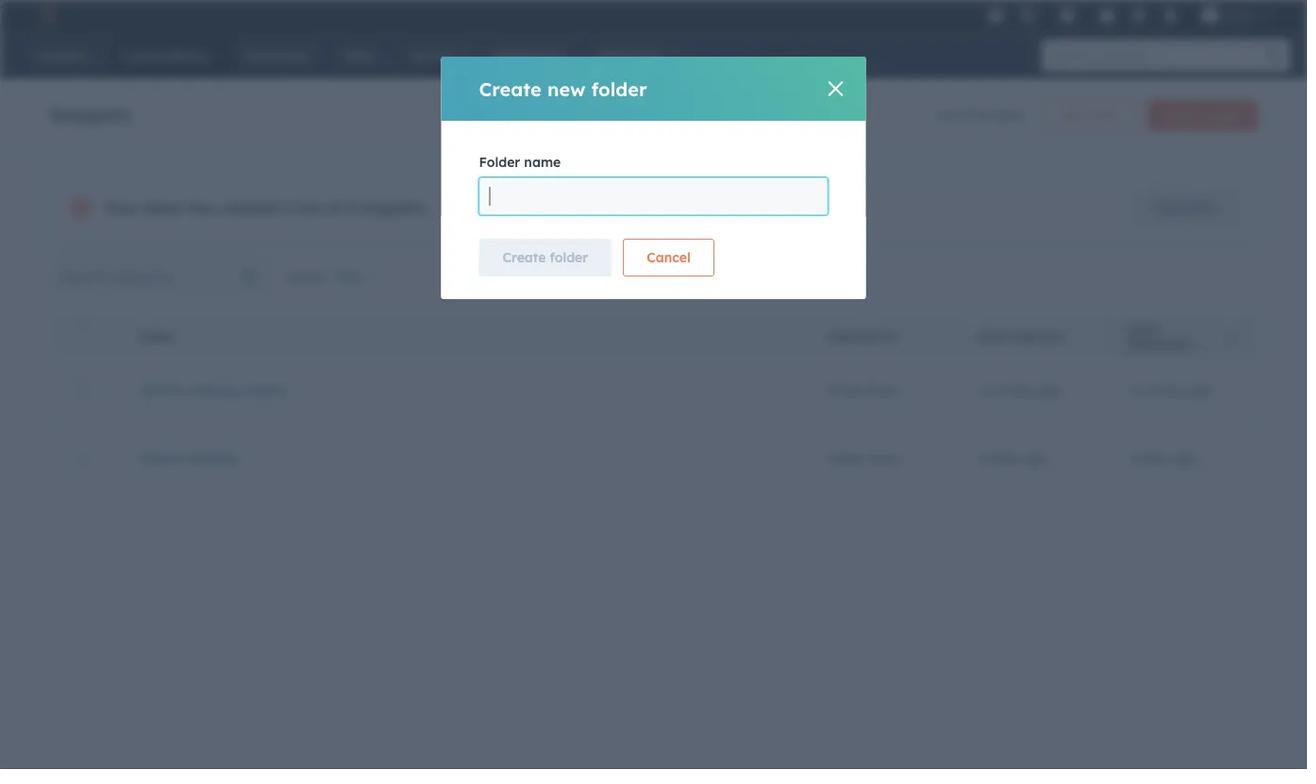 Task type: describe. For each thing, give the bounding box(es) containing it.
5 inside the snippets banner
[[965, 107, 972, 123]]

funky town for a minute ago
[[827, 382, 900, 399]]

your
[[103, 198, 139, 217]]

name
[[524, 154, 561, 170]]

more
[[490, 199, 522, 216]]

date modified button
[[1107, 315, 1258, 356]]

snippets
[[50, 102, 132, 126]]

starter.
[[680, 199, 725, 216]]

folder
[[479, 154, 521, 170]]

press to sort. image for created by
[[904, 330, 911, 343]]

calling icon button
[[1012, 3, 1044, 28]]

name button
[[116, 315, 805, 356]]

clients cleanup (clone)
[[139, 382, 287, 399]]

date modified
[[1129, 323, 1191, 352]]

1 days from the left
[[990, 450, 1020, 467]]

owner:
[[284, 268, 327, 285]]

create snippet
[[1164, 108, 1242, 122]]

upgrade image
[[988, 8, 1005, 25]]

date created
[[978, 331, 1064, 345]]

name
[[139, 331, 173, 345]]

notifications button
[[1155, 0, 1187, 30]]

create folder
[[503, 249, 589, 266]]

folder for new folder
[[1089, 108, 1120, 122]]

town for a
[[868, 382, 900, 399]]

press to sort. image for name
[[178, 330, 185, 343]]

created for 5
[[976, 107, 1024, 123]]

2 4 from the left
[[1129, 450, 1138, 467]]

0 horizontal spatial of
[[326, 198, 341, 217]]

marketplaces image
[[1059, 8, 1076, 25]]

create new folder
[[479, 77, 647, 101]]

create for create folder
[[503, 249, 546, 266]]

clients cleanup
[[139, 450, 238, 467]]

calling icon image
[[1020, 7, 1037, 24]]

snippets banner
[[50, 94, 1258, 130]]

funky
[[1223, 7, 1255, 23]]

0 vertical spatial folder
[[592, 77, 647, 101]]

help button
[[1092, 0, 1124, 30]]

folder name
[[479, 154, 561, 170]]

press to sort. element for name
[[178, 330, 185, 346]]

search image
[[1268, 49, 1281, 62]]

hubspot link
[[23, 4, 71, 26]]

marketplaces button
[[1048, 0, 1088, 30]]

snippets.
[[360, 198, 428, 217]]

cancel
[[647, 249, 691, 266]]

created
[[827, 331, 880, 345]]

1 vertical spatial 2
[[283, 198, 291, 217]]

clients for clients cleanup (clone)
[[139, 382, 182, 399]]

date created button
[[956, 315, 1107, 356]]

clients for clients cleanup
[[139, 450, 182, 467]]

cleanup for clients cleanup (clone)
[[186, 382, 238, 399]]

notifications image
[[1162, 8, 1179, 25]]

(clone)
[[242, 382, 287, 399]]

date for date modified
[[1129, 323, 1159, 338]]

with
[[582, 199, 608, 216]]

close image
[[829, 81, 844, 96]]

Search search field
[[50, 258, 272, 296]]

2 a minute ago from the left
[[1129, 382, 1213, 399]]

funky town for 4 days ago
[[827, 450, 900, 467]]

clients cleanup (clone) link
[[139, 382, 287, 399]]

funky town image
[[1202, 7, 1219, 24]]

team
[[144, 198, 183, 217]]



Task type: locate. For each thing, give the bounding box(es) containing it.
2 town from the top
[[868, 450, 900, 467]]

0 horizontal spatial folder
[[550, 249, 589, 266]]

modified
[[1129, 338, 1191, 352]]

upgrade link left calling icon popup button at the right of page
[[985, 5, 1008, 25]]

1 vertical spatial folder
[[1089, 108, 1120, 122]]

press to sort. element inside date created button
[[1069, 330, 1077, 346]]

2 press to sort. element from the left
[[904, 330, 911, 346]]

any button
[[335, 258, 386, 296]]

2 funky from the top
[[827, 450, 865, 467]]

unlock more snippets with crm suite starter.
[[444, 199, 725, 216]]

1 town from the top
[[868, 382, 900, 399]]

create left snippet
[[1164, 108, 1199, 122]]

press to sort. image for date created
[[1069, 330, 1077, 343]]

2 funky town from the top
[[827, 450, 900, 467]]

1 a minute ago from the left
[[978, 382, 1061, 399]]

new folder button
[[1046, 100, 1137, 130]]

create snippet button
[[1148, 100, 1258, 130]]

2 of 5 created
[[937, 107, 1024, 123]]

press to sort. element inside name button
[[178, 330, 185, 346]]

0 vertical spatial create
[[479, 77, 542, 101]]

4 days ago
[[978, 450, 1048, 467], [1129, 450, 1199, 467]]

cleanup left (clone)
[[186, 382, 238, 399]]

1 vertical spatial funky
[[827, 450, 865, 467]]

press to sort. element right "name" at left
[[178, 330, 185, 346]]

any
[[336, 268, 361, 285]]

0 vertical spatial cleanup
[[186, 382, 238, 399]]

press to sort. image right by on the top of page
[[904, 330, 911, 343]]

2 vertical spatial created
[[1011, 331, 1064, 345]]

clients cleanup link
[[139, 450, 238, 467]]

1 funky from the top
[[827, 382, 865, 399]]

4
[[978, 450, 986, 467], [1129, 450, 1138, 467]]

1 horizontal spatial 4 days ago
[[1129, 450, 1199, 467]]

0 vertical spatial created
[[976, 107, 1024, 123]]

1 horizontal spatial a minute ago
[[1129, 382, 1213, 399]]

1 horizontal spatial minute
[[1141, 382, 1184, 399]]

1 horizontal spatial press to sort. image
[[904, 330, 911, 343]]

date inside button
[[978, 331, 1008, 345]]

date inside date modified
[[1129, 323, 1159, 338]]

help image
[[1099, 8, 1116, 25]]

new
[[548, 77, 586, 101]]

your team has created 2 out of 5 snippets.
[[103, 198, 428, 217]]

2 horizontal spatial folder
[[1089, 108, 1120, 122]]

create left new
[[479, 77, 542, 101]]

1 press to sort. image from the left
[[178, 330, 185, 343]]

0 horizontal spatial a
[[978, 382, 986, 399]]

create down more
[[503, 249, 546, 266]]

out
[[296, 198, 321, 217]]

create inside the snippets banner
[[1164, 108, 1199, 122]]

press to sort. image right date created
[[1069, 330, 1077, 343]]

1 clients from the top
[[139, 382, 182, 399]]

create for create snippet
[[1164, 108, 1199, 122]]

1 horizontal spatial date
[[1129, 323, 1159, 338]]

descending sort. press to sort ascending. image
[[1228, 330, 1235, 343]]

funky town
[[827, 382, 900, 399], [827, 450, 900, 467]]

press to sort. image inside name button
[[178, 330, 185, 343]]

1 horizontal spatial 2
[[937, 107, 945, 123]]

clients
[[139, 382, 182, 399], [139, 450, 182, 467]]

minute down date created
[[990, 382, 1033, 399]]

2 minute from the left
[[1141, 382, 1184, 399]]

settings link
[[1127, 5, 1151, 25]]

Folder name text field
[[479, 178, 829, 215]]

funky menu
[[983, 0, 1285, 30]]

0 horizontal spatial press to sort. image
[[178, 330, 185, 343]]

1 press to sort. element from the left
[[178, 330, 185, 346]]

date for date created
[[978, 331, 1008, 345]]

press to sort. element right by on the top of page
[[904, 330, 911, 346]]

created for has
[[220, 198, 278, 217]]

1 minute from the left
[[990, 382, 1033, 399]]

upgrade
[[1158, 199, 1215, 216]]

town
[[868, 382, 900, 399], [868, 450, 900, 467]]

funky for a
[[827, 382, 865, 399]]

2 horizontal spatial press to sort. image
[[1069, 330, 1077, 343]]

folder
[[592, 77, 647, 101], [1089, 108, 1120, 122], [550, 249, 589, 266]]

folder for create folder
[[550, 249, 589, 266]]

1 horizontal spatial 5
[[965, 107, 972, 123]]

a minute ago down modified
[[1129, 382, 1213, 399]]

0 horizontal spatial 5
[[346, 198, 355, 217]]

0 horizontal spatial 4 days ago
[[978, 450, 1048, 467]]

1 horizontal spatial press to sort. element
[[904, 330, 911, 346]]

2 horizontal spatial press to sort. element
[[1069, 330, 1077, 346]]

press to sort. element for created by
[[904, 330, 911, 346]]

1 horizontal spatial a
[[1129, 382, 1138, 399]]

2 a from the left
[[1129, 382, 1138, 399]]

0 horizontal spatial upgrade link
[[985, 5, 1008, 25]]

hubspot image
[[34, 4, 57, 26]]

0 vertical spatial 2
[[937, 107, 945, 123]]

1 horizontal spatial days
[[1141, 450, 1171, 467]]

1 cleanup from the top
[[186, 382, 238, 399]]

2 4 days ago from the left
[[1129, 450, 1199, 467]]

cleanup
[[186, 382, 238, 399], [186, 450, 238, 467]]

a minute ago
[[978, 382, 1061, 399], [1129, 382, 1213, 399]]

upgrade link
[[985, 5, 1008, 25], [1134, 189, 1238, 227]]

created
[[976, 107, 1024, 123], [220, 198, 278, 217], [1011, 331, 1064, 345]]

a down date created
[[978, 382, 986, 399]]

settings image
[[1131, 8, 1148, 25]]

has
[[188, 198, 215, 217]]

1 vertical spatial cleanup
[[186, 450, 238, 467]]

date
[[1129, 323, 1159, 338], [978, 331, 1008, 345]]

0 vertical spatial town
[[868, 382, 900, 399]]

town for 4
[[868, 450, 900, 467]]

press to sort. element
[[178, 330, 185, 346], [904, 330, 911, 346], [1069, 330, 1077, 346]]

2 vertical spatial create
[[503, 249, 546, 266]]

folder inside 'new folder' button
[[1089, 108, 1120, 122]]

1 vertical spatial 5
[[346, 198, 355, 217]]

2 inside the snippets banner
[[937, 107, 945, 123]]

0 vertical spatial of
[[948, 107, 961, 123]]

press to sort. image inside date created button
[[1069, 330, 1077, 343]]

crm
[[612, 199, 641, 216]]

0 vertical spatial clients
[[139, 382, 182, 399]]

upgrade link down the create snippet button
[[1134, 189, 1238, 227]]

0 horizontal spatial press to sort. element
[[178, 330, 185, 346]]

1 funky town from the top
[[827, 382, 900, 399]]

press to sort. image
[[178, 330, 185, 343], [904, 330, 911, 343], [1069, 330, 1077, 343]]

1 vertical spatial town
[[868, 450, 900, 467]]

0 vertical spatial 5
[[965, 107, 972, 123]]

1 vertical spatial upgrade link
[[1134, 189, 1238, 227]]

a
[[978, 382, 986, 399], [1129, 382, 1138, 399]]

2 press to sort. image from the left
[[904, 330, 911, 343]]

upgrade link inside funky menu
[[985, 5, 1008, 25]]

cancel button
[[623, 239, 715, 277]]

upgrade link containing upgrade
[[1134, 189, 1238, 227]]

funky for 4
[[827, 450, 865, 467]]

0 vertical spatial funky town
[[827, 382, 900, 399]]

1 vertical spatial create
[[1164, 108, 1199, 122]]

1 horizontal spatial of
[[948, 107, 961, 123]]

press to sort. image right "name" at left
[[178, 330, 185, 343]]

minute down modified
[[1141, 382, 1184, 399]]

minute
[[990, 382, 1033, 399], [1141, 382, 1184, 399]]

1 vertical spatial of
[[326, 198, 341, 217]]

0 horizontal spatial 4
[[978, 450, 986, 467]]

new folder
[[1062, 108, 1120, 122]]

folder inside create folder button
[[550, 249, 589, 266]]

1 vertical spatial funky town
[[827, 450, 900, 467]]

press to sort. image inside created by button
[[904, 330, 911, 343]]

create folder button
[[479, 239, 612, 277]]

new
[[1062, 108, 1086, 122]]

0 vertical spatial upgrade link
[[985, 5, 1008, 25]]

2
[[937, 107, 945, 123], [283, 198, 291, 217]]

cleanup for clients cleanup
[[186, 450, 238, 467]]

clients down clients cleanup (clone)
[[139, 450, 182, 467]]

1 vertical spatial created
[[220, 198, 278, 217]]

suite
[[645, 199, 676, 216]]

5
[[965, 107, 972, 123], [346, 198, 355, 217]]

created inside the snippets banner
[[976, 107, 1024, 123]]

1 horizontal spatial folder
[[592, 77, 647, 101]]

2 vertical spatial folder
[[550, 249, 589, 266]]

0 horizontal spatial days
[[990, 450, 1020, 467]]

1 vertical spatial clients
[[139, 450, 182, 467]]

Search HubSpot search field
[[1042, 40, 1274, 72]]

1 a from the left
[[978, 382, 986, 399]]

snippet
[[1203, 108, 1242, 122]]

snippets
[[526, 199, 578, 216]]

clients down "name" at left
[[139, 382, 182, 399]]

2 cleanup from the top
[[186, 450, 238, 467]]

3 press to sort. element from the left
[[1069, 330, 1077, 346]]

by
[[883, 331, 898, 345]]

funky
[[827, 382, 865, 399], [827, 450, 865, 467]]

a down modified
[[1129, 382, 1138, 399]]

0 horizontal spatial a minute ago
[[978, 382, 1061, 399]]

create for create new folder
[[479, 77, 542, 101]]

1 4 from the left
[[978, 450, 986, 467]]

3 press to sort. image from the left
[[1069, 330, 1077, 343]]

created inside button
[[1011, 331, 1064, 345]]

created by button
[[805, 315, 956, 356]]

search button
[[1259, 40, 1291, 72]]

press to sort. element for date created
[[1069, 330, 1077, 346]]

0 horizontal spatial minute
[[990, 382, 1033, 399]]

press to sort. element inside created by button
[[904, 330, 911, 346]]

0 vertical spatial funky
[[827, 382, 865, 399]]

funky button
[[1191, 0, 1283, 30]]

2 days from the left
[[1141, 450, 1171, 467]]

cleanup down "clients cleanup (clone)" "link"
[[186, 450, 238, 467]]

2 clients from the top
[[139, 450, 182, 467]]

ago
[[1037, 382, 1061, 399], [1188, 382, 1213, 399], [1024, 450, 1048, 467], [1175, 450, 1199, 467]]

create
[[479, 77, 542, 101], [1164, 108, 1199, 122], [503, 249, 546, 266]]

days
[[990, 450, 1020, 467], [1141, 450, 1171, 467]]

of inside the snippets banner
[[948, 107, 961, 123]]

0 horizontal spatial 2
[[283, 198, 291, 217]]

descending sort. press to sort ascending. element
[[1228, 330, 1235, 346]]

press to sort. element right date created
[[1069, 330, 1077, 346]]

a minute ago down date created
[[978, 382, 1061, 399]]

0 horizontal spatial date
[[978, 331, 1008, 345]]

1 horizontal spatial 4
[[1129, 450, 1138, 467]]

of
[[948, 107, 961, 123], [326, 198, 341, 217]]

unlock
[[444, 199, 486, 216]]

created by
[[827, 331, 898, 345]]

1 horizontal spatial upgrade link
[[1134, 189, 1238, 227]]

1 4 days ago from the left
[[978, 450, 1048, 467]]



Task type: vqa. For each thing, say whether or not it's contained in the screenshot.
any popup button
yes



